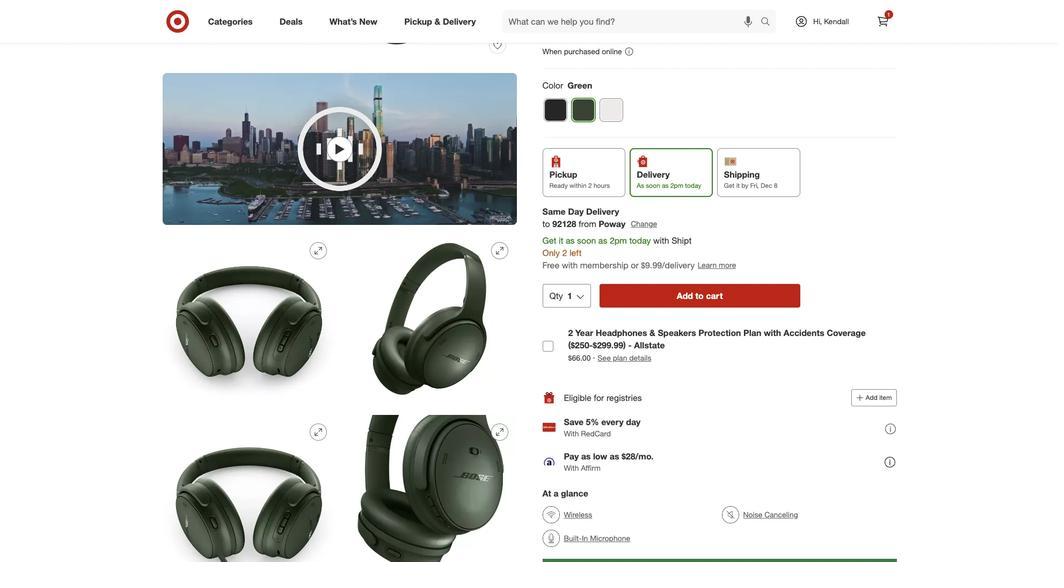 Task type: describe. For each thing, give the bounding box(es) containing it.
qty
[[550, 291, 563, 301]]

when
[[543, 47, 562, 56]]

change
[[631, 219, 657, 228]]

year
[[575, 328, 593, 338]]

as
[[637, 182, 644, 190]]

search button
[[756, 10, 782, 35]]

change button
[[630, 218, 658, 230]]

delivery as soon as 2pm today
[[637, 169, 701, 190]]

day
[[626, 416, 641, 427]]

-
[[628, 340, 632, 351]]

coverage
[[827, 328, 866, 338]]

ready
[[550, 182, 568, 190]]

canceling
[[765, 510, 798, 519]]

2 inside the get it as soon as 2pm today with shipt only 2 left free with membership or $9.99/delivery learn more
[[562, 247, 567, 258]]

in
[[582, 534, 588, 543]]

as up affirm
[[581, 451, 591, 462]]

hi,
[[813, 17, 822, 26]]

plan
[[613, 353, 627, 362]]

accidents
[[784, 328, 825, 338]]

at
[[543, 488, 551, 499]]

built-in microphone button
[[543, 527, 630, 550]]

50.00
[[578, 36, 594, 44]]

off
[[613, 36, 621, 44]]

what's new
[[330, 16, 378, 27]]

0 vertical spatial 1
[[887, 11, 890, 18]]

search
[[756, 17, 782, 28]]

speakers
[[658, 328, 696, 338]]

pickup & delivery link
[[395, 10, 489, 33]]

1 link
[[871, 10, 895, 33]]

poway
[[599, 219, 626, 229]]

92128
[[553, 219, 576, 229]]

hi, kendall
[[813, 17, 849, 26]]

wireless button
[[543, 503, 592, 527]]

details
[[629, 353, 651, 362]]

2 inside 2 year headphones & speakers protection plan with accidents coverage ($250-$299.99) - allstate $66.00 · see plan details
[[568, 328, 573, 338]]

as down from poway
[[599, 235, 607, 246]]

$299.99)
[[593, 340, 626, 351]]

see plan details button
[[598, 353, 651, 364]]

item
[[880, 394, 892, 402]]

2 year headphones & speakers protection plan with accidents coverage ($250-$299.99) - allstate $66.00 · see plan details
[[568, 328, 866, 363]]

today inside delivery as soon as 2pm today
[[685, 182, 701, 190]]

low
[[593, 451, 607, 462]]

registries
[[607, 392, 642, 403]]

shipping
[[724, 169, 760, 180]]

2 inside pickup ready within 2 hours
[[588, 182, 592, 190]]

microphone
[[590, 534, 630, 543]]

43 link
[[543, 4, 612, 16]]

membership
[[580, 260, 629, 270]]

glance
[[561, 488, 588, 499]]

as right low
[[610, 451, 619, 462]]

deals link
[[270, 10, 316, 33]]

same day delivery
[[543, 206, 619, 217]]

fri,
[[750, 182, 759, 190]]

($250-
[[568, 340, 593, 351]]

pay as low as $28/mo. with affirm
[[564, 451, 654, 472]]

eligible
[[564, 392, 592, 403]]

built-
[[564, 534, 582, 543]]

to inside button
[[696, 291, 704, 301]]

2pm inside delivery as soon as 2pm today
[[671, 182, 683, 190]]

$
[[575, 36, 578, 44]]

by
[[742, 182, 749, 190]]

color green
[[543, 80, 592, 91]]

delivery for pickup & delivery
[[443, 16, 476, 27]]

redcard
[[581, 429, 611, 438]]

when purchased online
[[543, 47, 622, 56]]

0 horizontal spatial to
[[543, 219, 550, 229]]

$66.00
[[568, 353, 591, 362]]

from
[[579, 219, 596, 229]]

for
[[594, 392, 604, 403]]

& inside 2 year headphones & speakers protection plan with accidents coverage ($250-$299.99) - allstate $66.00 · see plan details
[[650, 328, 656, 338]]

with for ·
[[764, 328, 781, 338]]

built-in microphone
[[564, 534, 630, 543]]

get inside shipping get it by fri, dec 8
[[724, 182, 735, 190]]

0 horizontal spatial 1
[[567, 291, 572, 301]]

bose quietcomfort bluetooth wireless noise cancelling headphones, 6 of 16 image
[[344, 415, 517, 562]]

get it as soon as 2pm today with shipt only 2 left free with membership or $9.99/delivery learn more
[[543, 235, 736, 270]]

add item button
[[851, 389, 897, 406]]

with inside pay as low as $28/mo. with affirm
[[564, 463, 579, 472]]



Task type: locate. For each thing, give the bounding box(es) containing it.
0 vertical spatial pickup
[[404, 16, 432, 27]]

white image
[[600, 99, 623, 121]]

0 vertical spatial with
[[653, 235, 669, 246]]

2pm down poway
[[610, 235, 627, 246]]

get inside the get it as soon as 2pm today with shipt only 2 left free with membership or $9.99/delivery learn more
[[543, 235, 556, 246]]

noise
[[743, 510, 763, 519]]

add inside button
[[677, 291, 693, 301]]

5%
[[586, 416, 599, 427]]

black image
[[544, 99, 567, 121]]

2 horizontal spatial delivery
[[637, 169, 670, 180]]

learn
[[698, 260, 717, 270]]

1 horizontal spatial 2
[[568, 328, 573, 338]]

add item
[[866, 394, 892, 402]]

only
[[543, 247, 560, 258]]

it inside the get it as soon as 2pm today with shipt only 2 left free with membership or $9.99/delivery learn more
[[559, 235, 563, 246]]

1 vertical spatial 2pm
[[610, 235, 627, 246]]

0 vertical spatial to
[[543, 219, 550, 229]]

0 vertical spatial delivery
[[443, 16, 476, 27]]

as up left
[[566, 235, 575, 246]]

add left cart
[[677, 291, 693, 301]]

hours
[[594, 182, 610, 190]]

pickup for &
[[404, 16, 432, 27]]

dec
[[761, 182, 772, 190]]

deals
[[280, 16, 303, 27]]

online
[[602, 47, 622, 56]]

0 horizontal spatial add
[[677, 291, 693, 301]]

save
[[564, 416, 584, 427]]

shipt
[[672, 235, 692, 246]]

1 horizontal spatial get
[[724, 182, 735, 190]]

with for or
[[653, 235, 669, 246]]

0 horizontal spatial with
[[562, 260, 578, 270]]

43
[[593, 5, 601, 14]]

2 horizontal spatial with
[[764, 328, 781, 338]]

with down left
[[562, 260, 578, 270]]

get up 'only'
[[543, 235, 556, 246]]

to left cart
[[696, 291, 704, 301]]

1 right qty
[[567, 291, 572, 301]]

with inside save 5% every day with redcard
[[564, 429, 579, 438]]

add to cart button
[[600, 284, 800, 308]]

1 with from the top
[[564, 429, 579, 438]]

1 horizontal spatial with
[[653, 235, 669, 246]]

free
[[543, 260, 560, 270]]

2 vertical spatial with
[[764, 328, 781, 338]]

0 horizontal spatial soon
[[577, 235, 596, 246]]

pickup inside pickup ready within 2 hours
[[550, 169, 577, 180]]

new
[[359, 16, 378, 27]]

0 vertical spatial soon
[[646, 182, 660, 190]]

sale
[[543, 35, 558, 44]]

bose quietcomfort bluetooth wireless noise cancelling headphones, 5 of 16 image
[[162, 415, 335, 562]]

0 vertical spatial it
[[736, 182, 740, 190]]

it inside shipping get it by fri, dec 8
[[736, 182, 740, 190]]

1 vertical spatial add
[[866, 394, 878, 402]]

as
[[662, 182, 669, 190], [566, 235, 575, 246], [599, 235, 607, 246], [581, 451, 591, 462], [610, 451, 619, 462]]

1 vertical spatial to
[[696, 291, 704, 301]]

1 vertical spatial &
[[650, 328, 656, 338]]

protection
[[699, 328, 741, 338]]

$28/mo.
[[622, 451, 654, 462]]

with inside 2 year headphones & speakers protection plan with accidents coverage ($250-$299.99) - allstate $66.00 · see plan details
[[764, 328, 781, 338]]

as right as
[[662, 182, 669, 190]]

1 vertical spatial soon
[[577, 235, 596, 246]]

wireless
[[564, 510, 592, 519]]

to 92128
[[543, 219, 576, 229]]

1 horizontal spatial add
[[866, 394, 878, 402]]

1 horizontal spatial pickup
[[550, 169, 577, 180]]

0 horizontal spatial 2
[[562, 247, 567, 258]]

pickup right new
[[404, 16, 432, 27]]

1 horizontal spatial to
[[696, 291, 704, 301]]

0 horizontal spatial it
[[559, 235, 563, 246]]

save 5% every day with redcard
[[564, 416, 641, 438]]

1 horizontal spatial today
[[685, 182, 701, 190]]

day
[[568, 206, 584, 217]]

2 left hours
[[588, 182, 592, 190]]

0 horizontal spatial &
[[435, 16, 441, 27]]

(
[[596, 36, 598, 44]]

0 horizontal spatial 2pm
[[610, 235, 627, 246]]

What can we help you find? suggestions appear below search field
[[502, 10, 763, 33]]

0 vertical spatial today
[[685, 182, 701, 190]]

soon inside delivery as soon as 2pm today
[[646, 182, 660, 190]]

today down change button
[[629, 235, 651, 246]]

today left by
[[685, 182, 701, 190]]

0 horizontal spatial delivery
[[443, 16, 476, 27]]

more
[[719, 260, 736, 270]]

add to cart
[[677, 291, 723, 301]]

1 right kendall
[[887, 11, 890, 18]]

from poway
[[579, 219, 626, 229]]

cart
[[706, 291, 723, 301]]

None checkbox
[[543, 341, 553, 352]]

1 vertical spatial pickup
[[550, 169, 577, 180]]

soon up left
[[577, 235, 596, 246]]

same
[[543, 206, 566, 217]]

every
[[601, 416, 624, 427]]

soon inside the get it as soon as 2pm today with shipt only 2 left free with membership or $9.99/delivery learn more
[[577, 235, 596, 246]]

pickup up ready
[[550, 169, 577, 180]]

bose quietcomfort bluetooth wireless noise cancelling headphones, 3 of 16 image
[[162, 234, 335, 407]]

)
[[621, 36, 622, 44]]

color
[[543, 80, 563, 91]]

green
[[568, 80, 592, 91]]

%
[[605, 36, 611, 44]]

$299.99
[[543, 18, 586, 33]]

affirm
[[581, 463, 601, 472]]

2 left left
[[562, 247, 567, 258]]

pickup & delivery
[[404, 16, 476, 27]]

noise canceling
[[743, 510, 798, 519]]

1 horizontal spatial delivery
[[586, 206, 619, 217]]

1 vertical spatial with
[[564, 463, 579, 472]]

add inside button
[[866, 394, 878, 402]]

1 vertical spatial today
[[629, 235, 651, 246]]

a
[[554, 488, 559, 499]]

learn more button
[[697, 259, 737, 271]]

today
[[685, 182, 701, 190], [629, 235, 651, 246]]

purchased
[[564, 47, 600, 56]]

2 vertical spatial delivery
[[586, 206, 619, 217]]

categories
[[208, 16, 253, 27]]

it up 'only'
[[559, 235, 563, 246]]

with down "pay"
[[564, 463, 579, 472]]

allstate
[[634, 340, 665, 351]]

advertisement region
[[543, 559, 897, 562]]

1 vertical spatial it
[[559, 235, 563, 246]]

bose quietcomfort bluetooth wireless noise cancelling headphones, 1 of 16 image
[[162, 0, 517, 64]]

as inside delivery as soon as 2pm today
[[662, 182, 669, 190]]

1 vertical spatial 1
[[567, 291, 572, 301]]

see
[[598, 353, 611, 362]]

0 vertical spatial with
[[564, 429, 579, 438]]

$349.99
[[599, 24, 622, 32]]

qty 1
[[550, 291, 572, 301]]

green image
[[572, 99, 595, 121]]

pickup
[[404, 16, 432, 27], [550, 169, 577, 180]]

0 vertical spatial &
[[435, 16, 441, 27]]

14
[[598, 36, 605, 44]]

with down save
[[564, 429, 579, 438]]

to
[[543, 219, 550, 229], [696, 291, 704, 301]]

save
[[560, 36, 573, 44]]

1 horizontal spatial 1
[[887, 11, 890, 18]]

headphones
[[596, 328, 647, 338]]

2pm right as
[[671, 182, 683, 190]]

0 vertical spatial 2pm
[[671, 182, 683, 190]]

1 vertical spatial get
[[543, 235, 556, 246]]

add left item
[[866, 394, 878, 402]]

delivery inside delivery as soon as 2pm today
[[637, 169, 670, 180]]

noise canceling button
[[722, 503, 798, 527]]

1 horizontal spatial 2pm
[[671, 182, 683, 190]]

0 horizontal spatial pickup
[[404, 16, 432, 27]]

1 vertical spatial with
[[562, 260, 578, 270]]

within
[[570, 182, 587, 190]]

with
[[564, 429, 579, 438], [564, 463, 579, 472]]

shipping get it by fri, dec 8
[[724, 169, 778, 190]]

0 vertical spatial 2
[[588, 182, 592, 190]]

8
[[774, 182, 778, 190]]

reg
[[588, 24, 598, 32]]

with right plan
[[764, 328, 781, 338]]

0 vertical spatial add
[[677, 291, 693, 301]]

0 horizontal spatial today
[[629, 235, 651, 246]]

1 vertical spatial 2
[[562, 247, 567, 258]]

1 vertical spatial delivery
[[637, 169, 670, 180]]

what's new link
[[320, 10, 391, 33]]

plan
[[744, 328, 762, 338]]

2 vertical spatial 2
[[568, 328, 573, 338]]

2 left year
[[568, 328, 573, 338]]

it left by
[[736, 182, 740, 190]]

bose quietcomfort bluetooth wireless noise cancelling headphones, 4 of 16 image
[[344, 234, 517, 407]]

1 horizontal spatial it
[[736, 182, 740, 190]]

1 horizontal spatial &
[[650, 328, 656, 338]]

add for add item
[[866, 394, 878, 402]]

get left by
[[724, 182, 735, 190]]

1 horizontal spatial soon
[[646, 182, 660, 190]]

soon right as
[[646, 182, 660, 190]]

pickup for ready
[[550, 169, 577, 180]]

2pm inside the get it as soon as 2pm today with shipt only 2 left free with membership or $9.99/delivery learn more
[[610, 235, 627, 246]]

today inside the get it as soon as 2pm today with shipt only 2 left free with membership or $9.99/delivery learn more
[[629, 235, 651, 246]]

2 with from the top
[[564, 463, 579, 472]]

0 horizontal spatial get
[[543, 235, 556, 246]]

2 horizontal spatial 2
[[588, 182, 592, 190]]

eligible for registries
[[564, 392, 642, 403]]

to down same
[[543, 219, 550, 229]]

add for add to cart
[[677, 291, 693, 301]]

delivery for same day delivery
[[586, 206, 619, 217]]

0 vertical spatial get
[[724, 182, 735, 190]]

get
[[724, 182, 735, 190], [543, 235, 556, 246]]

with left 'shipt'
[[653, 235, 669, 246]]

$299.99 reg $349.99 sale save $ 50.00 ( 14 % off )
[[543, 18, 622, 44]]

&
[[435, 16, 441, 27], [650, 328, 656, 338]]

pickup ready within 2 hours
[[550, 169, 610, 190]]

pay
[[564, 451, 579, 462]]

soon
[[646, 182, 660, 190], [577, 235, 596, 246]]

bose quietcomfort bluetooth wireless noise cancelling headphones, 2 of 16, play video image
[[162, 73, 517, 225]]



Task type: vqa. For each thing, say whether or not it's contained in the screenshot.
topmost Terms & Conditions LINK
no



